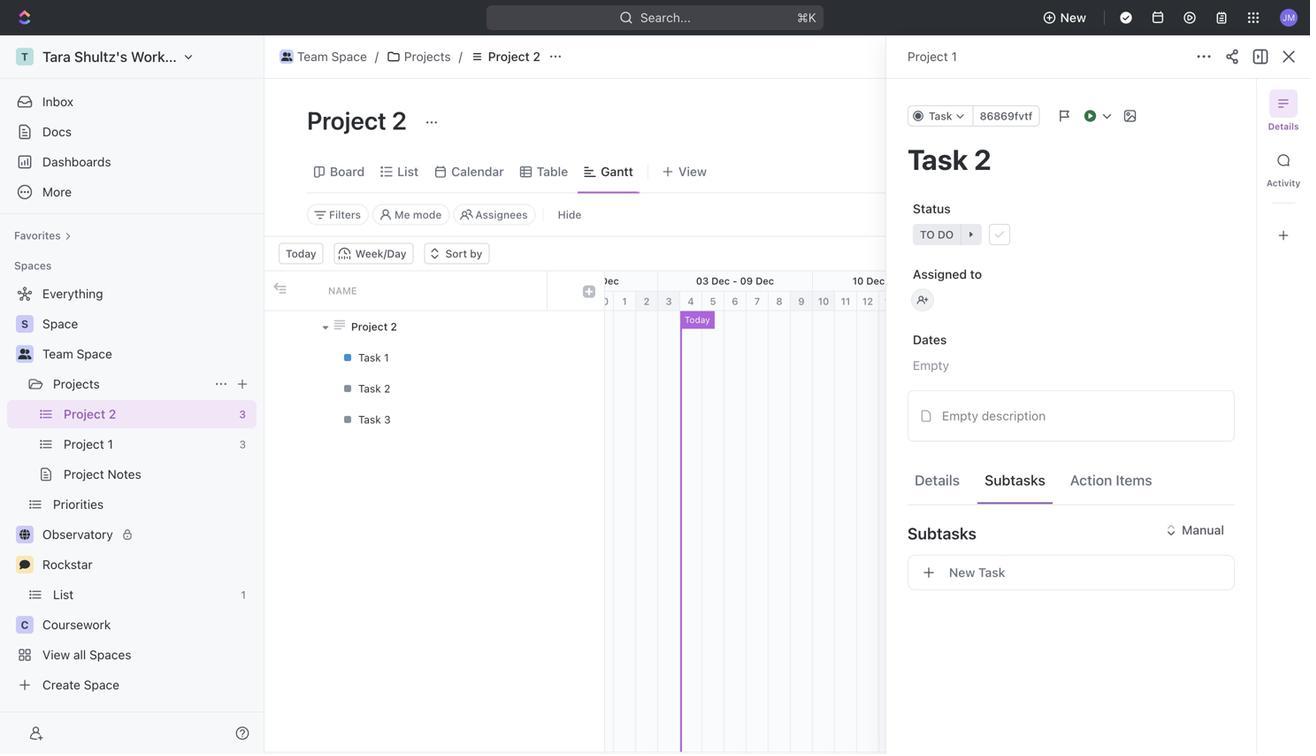 Task type: vqa. For each thing, say whether or not it's contained in the screenshot.
row group containing Project 2
yes



Task type: locate. For each thing, give the bounding box(es) containing it.
project 2 inside tree
[[64, 407, 116, 421]]

1 vertical spatial 10
[[818, 296, 830, 307]]

1 horizontal spatial new
[[1061, 10, 1087, 25]]

1 vertical spatial details
[[915, 472, 960, 489]]

new inside new task button
[[950, 565, 976, 580]]

- inside 10 dec - 16 dec element
[[888, 275, 893, 287]]

team space right user group image
[[297, 49, 367, 64]]

1 vertical spatial view
[[42, 647, 70, 662]]

tree containing everything
[[7, 280, 257, 699]]

1 horizontal spatial /
[[459, 49, 463, 64]]

16
[[895, 275, 907, 287]]

spaces
[[14, 259, 52, 272], [89, 647, 131, 662]]

tree grid
[[265, 271, 604, 752]]

1 vertical spatial empty
[[943, 408, 979, 423]]

view for view
[[679, 164, 707, 179]]

team inside tree
[[42, 346, 73, 361]]

details up activity
[[1269, 121, 1300, 131]]

space down the everything
[[42, 316, 78, 331]]

1 horizontal spatial -
[[733, 275, 738, 287]]

task down task 2
[[358, 413, 381, 426]]

0 horizontal spatial team space link
[[42, 340, 253, 368]]

28 element
[[1212, 292, 1234, 311]]

export
[[1256, 247, 1289, 260]]

manual button
[[1158, 516, 1235, 544], [1158, 516, 1235, 544]]

team space right user group icon
[[42, 346, 112, 361]]

new for new task
[[950, 565, 976, 580]]

12 element
[[858, 292, 880, 311]]

details inside "task sidebar navigation" 'tab list'
[[1269, 121, 1300, 131]]

0 horizontal spatial project 1 link
[[64, 430, 232, 458]]

task button
[[908, 105, 974, 127]]

jm
[[1283, 12, 1296, 22]]

today down 4
[[685, 315, 710, 325]]

hide
[[558, 208, 582, 221]]

3
[[666, 296, 672, 307], [239, 408, 246, 420], [384, 413, 391, 426], [239, 438, 246, 450]]

1 element
[[1300, 292, 1311, 311]]

me mode
[[395, 208, 442, 221]]

2
[[533, 49, 541, 64], [392, 106, 407, 135], [644, 296, 650, 307], [391, 320, 397, 333], [384, 382, 391, 395], [109, 407, 116, 421]]

new button
[[1036, 4, 1097, 32]]

0 vertical spatial details
[[1269, 121, 1300, 131]]

17 dec - 23 dec element
[[968, 271, 1123, 291]]

0 horizontal spatial view
[[42, 647, 70, 662]]

details left subtasks button
[[915, 472, 960, 489]]

subtasks inside button
[[985, 472, 1046, 489]]

1 horizontal spatial projects
[[404, 49, 451, 64]]

inbox
[[42, 94, 73, 109]]

c
[[21, 619, 29, 631]]

project 2 inside cell
[[351, 320, 397, 333]]

manual
[[1182, 523, 1225, 537]]

view inside tree
[[42, 647, 70, 662]]

1 horizontal spatial team
[[297, 49, 328, 64]]

1 horizontal spatial team space
[[297, 49, 367, 64]]

1 horizontal spatial list
[[398, 164, 419, 179]]

0 vertical spatial view
[[679, 164, 707, 179]]

tree
[[7, 280, 257, 699]]

column header
[[265, 271, 291, 310], [291, 271, 318, 310], [548, 271, 574, 310], [574, 271, 604, 310]]

view all spaces link
[[7, 641, 253, 669]]

task 1 row
[[265, 342, 604, 373]]

1 30 element from the left
[[592, 292, 614, 311]]

0 horizontal spatial projects
[[53, 377, 100, 391]]

me mode button
[[373, 204, 450, 225]]

- left '02'
[[578, 275, 583, 287]]

export button
[[1235, 243, 1297, 264]]

1 vertical spatial team space
[[42, 346, 112, 361]]

team space link
[[275, 46, 372, 67], [42, 340, 253, 368]]

task left 86869fvtf
[[929, 110, 953, 122]]

today inside button
[[286, 247, 317, 260]]

03 dec - 09 dec element
[[658, 271, 813, 291]]

task inside "cell"
[[358, 351, 381, 364]]

1 vertical spatial team
[[42, 346, 73, 361]]

comment image
[[19, 559, 30, 570]]

today
[[286, 247, 317, 260], [685, 315, 710, 325]]

dates
[[913, 332, 947, 347]]

today down filters dropdown button
[[286, 247, 317, 260]]

to do button
[[908, 219, 1235, 250]]

globe image
[[19, 529, 30, 540]]

3 inside cell
[[384, 413, 391, 426]]

10 for 10
[[818, 296, 830, 307]]

dashboards
[[42, 154, 111, 169]]

task up task 2
[[358, 351, 381, 364]]

create
[[42, 677, 80, 692]]

1 horizontal spatial 30 element
[[1256, 292, 1278, 311]]

0 vertical spatial today
[[286, 247, 317, 260]]

filters
[[329, 208, 361, 221]]

15 element
[[924, 292, 946, 311]]

task inside cell
[[358, 382, 381, 395]]

0 horizontal spatial details
[[915, 472, 960, 489]]

space down view all spaces
[[84, 677, 119, 692]]

26 nov - 02 dec element
[[504, 271, 658, 291]]

filters button
[[307, 204, 369, 225]]

2 30 element from the left
[[1256, 292, 1278, 311]]

project 1 up the task 'dropdown button'
[[908, 49, 957, 64]]

workspace
[[131, 48, 204, 65]]

project 1 link up the task 'dropdown button'
[[908, 49, 957, 64]]

subtasks up new task
[[908, 524, 977, 543]]

- for 09
[[733, 275, 738, 287]]

1 horizontal spatial 10
[[853, 275, 864, 287]]

30 element down 31 dec - 06 jan element
[[1256, 292, 1278, 311]]

project 1 link up project notes link
[[64, 430, 232, 458]]

0 vertical spatial to
[[920, 228, 935, 241]]

1 vertical spatial projects
[[53, 377, 100, 391]]

observatory
[[42, 527, 113, 542]]

docs
[[42, 124, 72, 139]]

3 - from the left
[[888, 275, 893, 287]]

empty inside 'button'
[[943, 408, 979, 423]]

project
[[488, 49, 530, 64], [908, 49, 949, 64], [307, 106, 387, 135], [351, 320, 388, 333], [64, 407, 105, 421], [64, 437, 104, 451], [64, 467, 104, 481]]

dec right 16
[[909, 275, 928, 287]]

project 1 up project notes
[[64, 437, 113, 451]]

project 2 cell
[[318, 311, 548, 342]]

dec up 12 element
[[867, 275, 885, 287]]

project inside cell
[[351, 320, 388, 333]]

2 dec from the left
[[712, 275, 730, 287]]

0 horizontal spatial to
[[920, 228, 935, 241]]

0 horizontal spatial subtasks
[[908, 524, 977, 543]]

dec for 26 nov - 02 dec
[[601, 275, 619, 287]]

0 vertical spatial list
[[398, 164, 419, 179]]

30 element
[[592, 292, 614, 311], [1256, 292, 1278, 311]]

projects
[[404, 49, 451, 64], [53, 377, 100, 391]]

 image inside column header
[[274, 282, 286, 294]]

list link up me
[[394, 159, 419, 184]]

1 vertical spatial list link
[[53, 581, 234, 609]]

to left the do
[[920, 228, 935, 241]]

31 dec - 06 jan element
[[1278, 271, 1311, 291]]

1 vertical spatial subtasks
[[908, 524, 977, 543]]

space inside space link
[[42, 316, 78, 331]]

0 horizontal spatial /
[[375, 49, 379, 64]]

project notes
[[64, 467, 141, 481]]

11 element
[[835, 292, 858, 311]]

1 horizontal spatial subtasks
[[985, 472, 1046, 489]]

view left all
[[42, 647, 70, 662]]

/
[[375, 49, 379, 64], [459, 49, 463, 64]]

0 horizontal spatial today
[[286, 247, 317, 260]]

by
[[470, 247, 483, 260]]

0 horizontal spatial spaces
[[14, 259, 52, 272]]

task inside 'dropdown button'
[[929, 110, 953, 122]]

0 vertical spatial new
[[1061, 10, 1087, 25]]

space
[[332, 49, 367, 64], [42, 316, 78, 331], [77, 346, 112, 361], [84, 677, 119, 692]]

view button
[[656, 151, 713, 192]]

table
[[537, 164, 568, 179]]

empty down dates
[[913, 358, 950, 373]]

30 element down '02'
[[592, 292, 614, 311]]

0 horizontal spatial new
[[950, 565, 976, 580]]

0 horizontal spatial 10
[[818, 296, 830, 307]]

view inside button
[[679, 164, 707, 179]]

3 dec from the left
[[756, 275, 774, 287]]

task inside cell
[[358, 413, 381, 426]]

Search tasks... text field
[[1090, 201, 1267, 228]]

0 horizontal spatial team space
[[42, 346, 112, 361]]

details inside button
[[915, 472, 960, 489]]

1
[[952, 49, 957, 64], [622, 296, 627, 307], [384, 351, 389, 364], [108, 437, 113, 451], [241, 589, 246, 601]]

team space inside tree
[[42, 346, 112, 361]]

task 3 row
[[265, 404, 604, 435]]

1 horizontal spatial list link
[[394, 159, 419, 184]]

subtasks down description
[[985, 472, 1046, 489]]

24 dec - 30 dec element
[[1123, 271, 1278, 291]]

empty description
[[943, 408, 1046, 423]]

1 vertical spatial to
[[971, 267, 982, 281]]

1 vertical spatial team space link
[[42, 340, 253, 368]]

inbox link
[[7, 88, 257, 116]]

task inside button
[[979, 565, 1006, 580]]

project 1 inside tree
[[64, 437, 113, 451]]

0 horizontal spatial list
[[53, 587, 74, 602]]

task down "task 1"
[[358, 382, 381, 395]]

1 horizontal spatial project 1 link
[[908, 49, 957, 64]]

1 - from the left
[[578, 275, 583, 287]]

task down subtasks dropdown button
[[979, 565, 1006, 580]]

subtasks
[[985, 472, 1046, 489], [908, 524, 977, 543]]

5 dec from the left
[[909, 275, 928, 287]]

project 2 link
[[466, 46, 545, 67], [64, 400, 232, 428]]

list link up coursework link
[[53, 581, 234, 609]]

0 horizontal spatial -
[[578, 275, 583, 287]]

1 vertical spatial today
[[685, 315, 710, 325]]

task sidebar navigation tab list
[[1265, 89, 1304, 250]]

empty left description
[[943, 408, 979, 423]]

- for 16
[[888, 275, 893, 287]]

1 horizontal spatial spaces
[[89, 647, 131, 662]]

2 / from the left
[[459, 49, 463, 64]]

1 horizontal spatial today
[[685, 315, 710, 325]]

11
[[841, 296, 851, 307]]

10 left 11
[[818, 296, 830, 307]]

name column header
[[318, 271, 548, 310]]

Edit task name text field
[[908, 142, 1235, 176]]

favorites button
[[7, 225, 79, 246]]

project 2
[[488, 49, 541, 64], [307, 106, 412, 135], [351, 320, 397, 333], [64, 407, 116, 421]]

0 vertical spatial project 2 link
[[466, 46, 545, 67]]

dec right '02'
[[601, 275, 619, 287]]

spaces down favorites
[[14, 259, 52, 272]]

 image
[[583, 285, 596, 298]]

1 vertical spatial projects link
[[53, 370, 207, 398]]

week/day button
[[334, 243, 414, 264]]

new inside new button
[[1061, 10, 1087, 25]]

1 vertical spatial project 1
[[64, 437, 113, 451]]

- inside 26 nov - 02 dec element
[[578, 275, 583, 287]]

spaces inside tree
[[89, 647, 131, 662]]

list link
[[394, 159, 419, 184], [53, 581, 234, 609]]

2 column header from the left
[[291, 271, 318, 310]]

0 vertical spatial 10
[[853, 275, 864, 287]]

new
[[1061, 10, 1087, 25], [950, 565, 976, 580]]

name row
[[265, 271, 604, 311]]

10 for 10 dec - 16 dec
[[853, 275, 864, 287]]

projects link
[[382, 46, 455, 67], [53, 370, 207, 398]]

board link
[[327, 159, 365, 184]]

1 horizontal spatial projects link
[[382, 46, 455, 67]]

1 vertical spatial list
[[53, 587, 74, 602]]

empty inside dropdown button
[[913, 358, 950, 373]]

spaces right all
[[89, 647, 131, 662]]

0 vertical spatial projects link
[[382, 46, 455, 67]]

0 horizontal spatial project 1
[[64, 437, 113, 451]]

to up 17 "element"
[[971, 267, 982, 281]]

0 horizontal spatial project 2 link
[[64, 400, 232, 428]]

21 element
[[1057, 292, 1079, 311]]

03 dec - 09 dec
[[696, 275, 774, 287]]

list up me mode dropdown button
[[398, 164, 419, 179]]

5
[[710, 296, 716, 307]]

2 inside to do 
 
 
 
 
 task 2 cell
[[384, 382, 391, 395]]

space down space link
[[77, 346, 112, 361]]

86869fvtf
[[980, 110, 1033, 122]]

dec
[[601, 275, 619, 287], [712, 275, 730, 287], [756, 275, 774, 287], [867, 275, 885, 287], [909, 275, 928, 287]]

0 vertical spatial subtasks
[[985, 472, 1046, 489]]

view for view all spaces
[[42, 647, 70, 662]]

items
[[1116, 472, 1153, 489]]

0 horizontal spatial team
[[42, 346, 73, 361]]

1 vertical spatial new
[[950, 565, 976, 580]]

do
[[938, 228, 954, 241]]

2 - from the left
[[733, 275, 738, 287]]

- left 09
[[733, 275, 738, 287]]

everything link
[[7, 280, 253, 308]]

10 up 12
[[853, 275, 864, 287]]

empty for empty description
[[943, 408, 979, 423]]

to do 
 
 
 
 
 task 2 cell
[[318, 373, 548, 404]]

3 column header from the left
[[548, 271, 574, 310]]

1 horizontal spatial project 2 link
[[466, 46, 545, 67]]

1 horizontal spatial view
[[679, 164, 707, 179]]

list for rightmost list link
[[398, 164, 419, 179]]

0 vertical spatial project 1
[[908, 49, 957, 64]]

coursework, , element
[[16, 616, 34, 634]]

0 vertical spatial team space link
[[275, 46, 372, 67]]

0 vertical spatial team
[[297, 49, 328, 64]]

list inside tree
[[53, 587, 74, 602]]

create space link
[[7, 671, 253, 699]]

to
[[920, 228, 935, 241], [971, 267, 982, 281]]

03
[[696, 275, 709, 287]]

subtasks inside dropdown button
[[908, 524, 977, 543]]

1 dec from the left
[[601, 275, 619, 287]]

13
[[885, 296, 896, 307]]

0 vertical spatial empty
[[913, 358, 950, 373]]

 image
[[274, 282, 286, 294]]

details
[[1269, 121, 1300, 131], [915, 472, 960, 489]]

team right user group icon
[[42, 346, 73, 361]]

10 element
[[813, 292, 835, 311]]

view right 'gantt'
[[679, 164, 707, 179]]

dec right 03
[[712, 275, 730, 287]]

tara shultz's workspace, , element
[[16, 48, 34, 65]]

1 / from the left
[[375, 49, 379, 64]]

7
[[755, 296, 760, 307]]

1 vertical spatial project 1 link
[[64, 430, 232, 458]]

- inside 03 dec - 09 dec element
[[733, 275, 738, 287]]

1 horizontal spatial details
[[1269, 121, 1300, 131]]

- left 16
[[888, 275, 893, 287]]

new task
[[950, 565, 1006, 580]]

2 horizontal spatial -
[[888, 275, 893, 287]]

0 horizontal spatial 30 element
[[592, 292, 614, 311]]

more
[[42, 185, 72, 199]]

26
[[542, 275, 554, 287]]

to do 
 
 
 
 
 task 3 cell
[[318, 404, 548, 435]]

shultz's
[[74, 48, 127, 65]]

0 horizontal spatial projects link
[[53, 370, 207, 398]]

10
[[853, 275, 864, 287], [818, 296, 830, 307]]

list down rockstar
[[53, 587, 74, 602]]

team right user group image
[[297, 49, 328, 64]]

projects inside tree
[[53, 377, 100, 391]]

0 vertical spatial spaces
[[14, 259, 52, 272]]

0 vertical spatial list link
[[394, 159, 419, 184]]

19 element
[[1012, 292, 1035, 311]]

1 vertical spatial spaces
[[89, 647, 131, 662]]

empty
[[913, 358, 950, 373], [943, 408, 979, 423]]

dec right 09
[[756, 275, 774, 287]]

 image inside column header
[[583, 285, 596, 298]]

tara
[[42, 48, 71, 65]]

row group
[[265, 311, 604, 752]]

coursework link
[[42, 611, 253, 639]]



Task type: describe. For each thing, give the bounding box(es) containing it.
02
[[586, 275, 598, 287]]

23 element
[[1101, 292, 1123, 311]]

task for task
[[929, 110, 953, 122]]

16 element
[[946, 292, 968, 311]]

tara shultz's workspace
[[42, 48, 204, 65]]

rockstar
[[42, 557, 93, 572]]

user group image
[[18, 349, 31, 359]]

space link
[[42, 310, 253, 338]]

details button
[[908, 464, 967, 496]]

action items
[[1071, 472, 1153, 489]]

subtasks for subtasks dropdown button
[[908, 524, 977, 543]]

26 element
[[1167, 292, 1189, 311]]

subtasks for subtasks button
[[985, 472, 1046, 489]]

view button
[[656, 159, 713, 184]]

assigned
[[913, 267, 967, 281]]

s
[[21, 318, 28, 330]]

sort
[[446, 247, 467, 260]]

new task button
[[908, 555, 1235, 590]]

week/day
[[355, 247, 407, 260]]

action
[[1071, 472, 1113, 489]]

dashboards link
[[7, 148, 257, 176]]

me
[[395, 208, 410, 221]]

project 2 - 0.00% row
[[265, 311, 604, 342]]

tree inside sidebar navigation
[[7, 280, 257, 699]]

1 vertical spatial project 2 link
[[64, 400, 232, 428]]

subtasks button
[[908, 512, 1235, 555]]

sort by button
[[424, 243, 490, 264]]

task for task 3
[[358, 413, 381, 426]]

6
[[732, 296, 739, 307]]

user group image
[[281, 52, 292, 61]]

gantt link
[[598, 159, 634, 184]]

sidebar navigation
[[0, 35, 268, 754]]

project notes link
[[64, 460, 253, 489]]

view all spaces
[[42, 647, 131, 662]]

list for the leftmost list link
[[53, 587, 74, 602]]

hide button
[[551, 204, 589, 225]]

10 dec - 16 dec element
[[813, 271, 968, 291]]

calendar link
[[448, 159, 504, 184]]

automations
[[1159, 49, 1233, 64]]

name
[[328, 285, 357, 296]]

2 inside project 2 cell
[[391, 320, 397, 333]]

today button
[[279, 243, 324, 264]]

tree grid containing project 2
[[265, 271, 604, 752]]

1 inside "cell"
[[384, 351, 389, 364]]

week/day button
[[334, 243, 414, 264]]

subtasks button
[[978, 464, 1053, 496]]

to do
[[920, 228, 954, 241]]

space, , element
[[16, 315, 34, 333]]

empty button
[[908, 350, 1235, 381]]

0 vertical spatial team space
[[297, 49, 367, 64]]

task 1
[[358, 351, 389, 364]]

2 inside tree
[[109, 407, 116, 421]]

1 column header from the left
[[265, 271, 291, 310]]

- for 02
[[578, 275, 583, 287]]

coursework
[[42, 617, 111, 632]]

4 dec from the left
[[867, 275, 885, 287]]

24 element
[[1123, 292, 1145, 311]]

space right user group image
[[332, 49, 367, 64]]

30 element containing 30
[[592, 292, 614, 311]]

team space link inside tree
[[42, 340, 253, 368]]

dec for 10 dec - 16 dec
[[909, 275, 928, 287]]

description
[[982, 408, 1046, 423]]

action items button
[[1064, 464, 1160, 496]]

row group containing project 2
[[265, 311, 604, 752]]

20 element
[[1035, 292, 1057, 311]]

14
[[907, 296, 918, 307]]

automations button
[[1150, 43, 1242, 70]]

0 vertical spatial projects
[[404, 49, 451, 64]]

4 column header from the left
[[574, 271, 604, 310]]

9
[[799, 296, 805, 307]]

mode
[[413, 208, 442, 221]]

task 2
[[358, 382, 391, 395]]

1 horizontal spatial project 1
[[908, 49, 957, 64]]

25 element
[[1145, 292, 1167, 311]]

task for task 2
[[358, 382, 381, 395]]

nov
[[557, 275, 576, 287]]

task for task 1
[[358, 351, 381, 364]]

calendar
[[452, 164, 504, 179]]

10 dec - 16 dec
[[853, 275, 928, 287]]

4
[[688, 296, 694, 307]]

86869fvtf button
[[973, 105, 1040, 127]]

task 3
[[358, 413, 391, 426]]

30
[[596, 296, 609, 307]]

⌘k
[[798, 10, 817, 25]]

sort by
[[446, 247, 483, 260]]

dec for 03 dec - 09 dec
[[756, 275, 774, 287]]

1 horizontal spatial to
[[971, 267, 982, 281]]

to inside dropdown button
[[920, 228, 935, 241]]

new for new
[[1061, 10, 1087, 25]]

13 element
[[880, 292, 902, 311]]

notes
[[108, 467, 141, 481]]

priorities
[[53, 497, 104, 512]]

empty description button
[[914, 402, 1229, 430]]

17 element
[[968, 292, 990, 311]]

space inside create space link
[[84, 677, 119, 692]]

12
[[863, 296, 874, 307]]

18 element
[[990, 292, 1012, 311]]

status
[[913, 201, 951, 216]]

favorites
[[14, 229, 61, 242]]

priorities link
[[53, 490, 253, 519]]

0 vertical spatial project 1 link
[[908, 49, 957, 64]]

1 horizontal spatial team space link
[[275, 46, 372, 67]]

22 element
[[1079, 292, 1101, 311]]

table link
[[533, 159, 568, 184]]

search...
[[641, 10, 691, 25]]

empty for empty
[[913, 358, 950, 373]]

29 element
[[1234, 292, 1256, 311]]

15
[[929, 296, 940, 307]]

in progress 
 
 
 
 
 task 1 cell
[[318, 342, 548, 373]]

create space
[[42, 677, 119, 692]]

assigned to
[[913, 267, 982, 281]]

27 element
[[1189, 292, 1212, 311]]

jm button
[[1275, 4, 1304, 32]]

activity
[[1267, 178, 1301, 188]]

everything
[[42, 286, 103, 301]]

assignees
[[476, 208, 528, 221]]

09
[[740, 275, 753, 287]]

docs link
[[7, 118, 257, 146]]

assignees button
[[453, 204, 536, 225]]

0 horizontal spatial list link
[[53, 581, 234, 609]]

task 2 row
[[265, 373, 604, 404]]

all
[[73, 647, 86, 662]]

14 element
[[902, 292, 924, 311]]

31 element
[[1278, 292, 1300, 311]]



